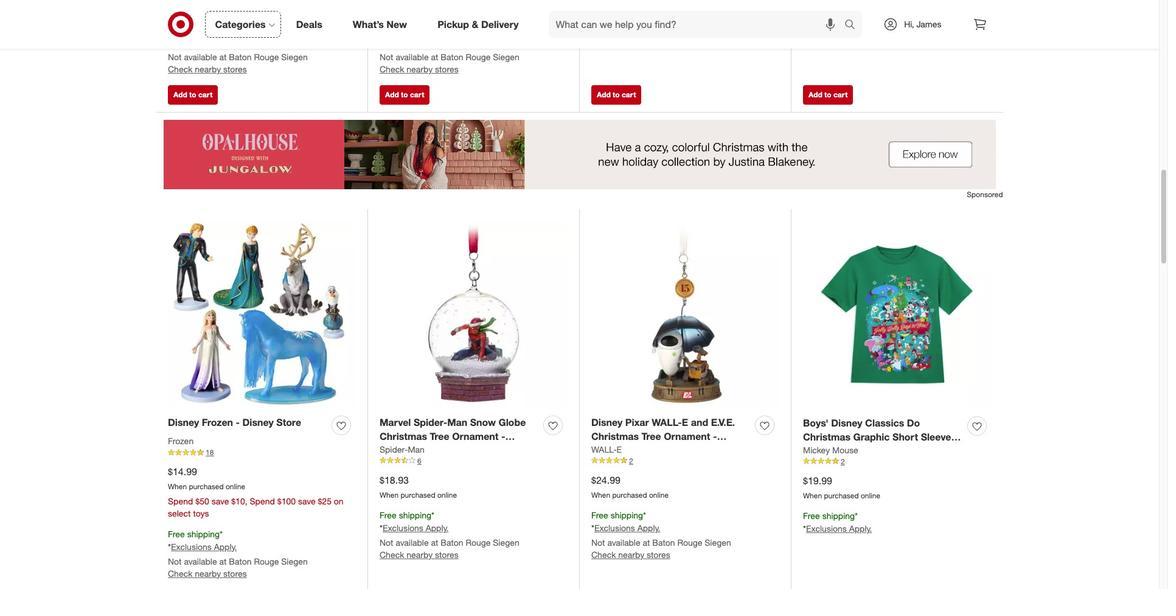 Task type: describe. For each thing, give the bounding box(es) containing it.
select inside "$14.99 when purchased online spend $50 save $10, spend $100 save $25 on select toys"
[[168, 508, 191, 518]]

$50 inside spend $50 save $10, spend $100 save $25 on select toys
[[196, 0, 209, 2]]

shipping for disney pixar wall-e and e.v.e. christmas tree ornament - disney store
[[611, 510, 643, 521]]

what's
[[353, 18, 384, 30]]

$25 inside "$14.99 when purchased online spend $50 save $10, spend $100 save $25 on select toys"
[[318, 496, 332, 506]]

hi, james
[[904, 19, 942, 29]]

spider-man link
[[380, 443, 425, 456]]

4 cart from the left
[[834, 90, 848, 99]]

- inside marvel spider-man snow globe christmas tree ornament - disney store
[[501, 430, 505, 442]]

1 horizontal spatial * exclusions apply. not available at baton rouge siegen check nearby stores
[[803, 11, 943, 48]]

sponsored
[[967, 190, 1003, 199]]

store inside boys' disney classics do christmas graphic short sleeve t-shirt - green - disney store
[[915, 445, 940, 457]]

$50 inside "$14.99 when purchased online spend $50 save $10, spend $100 save $25 on select toys"
[[196, 496, 209, 506]]

18 link
[[168, 447, 355, 458]]

store inside marvel spider-man snow globe christmas tree ornament - disney store
[[414, 444, 437, 456]]

4 to from the left
[[825, 90, 832, 99]]

pickup & delivery link
[[427, 11, 534, 38]]

tree inside marvel spider-man snow globe christmas tree ornament - disney store
[[430, 430, 450, 442]]

$10, inside "$14.99 when purchased online spend $50 save $10, spend $100 save $25 on select toys"
[[231, 496, 247, 506]]

deals link
[[286, 11, 338, 38]]

online for $18.93
[[437, 490, 457, 499]]

not available at baton rouge siegen check nearby stores
[[380, 52, 520, 74]]

$100 inside "$14.99 when purchased online spend $50 save $10, spend $100 save $25 on select toys"
[[277, 496, 296, 506]]

do
[[907, 417, 920, 429]]

1 vertical spatial e
[[617, 444, 622, 454]]

1 to from the left
[[189, 90, 196, 99]]

frozen link
[[168, 435, 194, 447]]

online for $24.99
[[649, 490, 669, 499]]

purchased for $19.99
[[824, 491, 859, 500]]

green
[[844, 445, 872, 457]]

free for disney pixar wall-e and e.v.e. christmas tree ornament - disney store
[[591, 510, 608, 521]]

$10, inside spend $50 save $10, spend $100 save $25 on select toys
[[231, 0, 247, 2]]

purchased for $18.93
[[401, 490, 435, 499]]

1 vertical spatial spider-
[[380, 444, 408, 454]]

mickey mouse
[[803, 445, 858, 455]]

spend $50 save $10, spend $100 save $25 on select toys
[[168, 0, 344, 14]]

wall-e
[[591, 444, 622, 454]]

1 add from the left
[[173, 90, 187, 99]]

new
[[387, 18, 407, 30]]

boys'
[[803, 417, 829, 429]]

globe
[[499, 416, 526, 428]]

1 add to cart button from the left
[[168, 85, 218, 105]]

$14.99 when purchased online spend $50 save $10, spend $100 save $25 on select toys
[[168, 466, 344, 518]]

3 to from the left
[[613, 90, 620, 99]]

marvel
[[380, 416, 411, 428]]

delivery
[[481, 18, 519, 30]]

add to cart for 3rd "add to cart" "button" from the left
[[597, 90, 636, 99]]

2 to from the left
[[401, 90, 408, 99]]

e inside 'disney pixar wall-e and e.v.e. christmas tree ornament - disney store'
[[682, 416, 688, 428]]

$25 inside spend $50 save $10, spend $100 save $25 on select toys
[[318, 0, 332, 2]]

marvel spider-man snow globe christmas tree ornament - disney store link
[[380, 416, 539, 456]]

4 add from the left
[[809, 90, 823, 99]]

disney up frozen link
[[168, 416, 199, 428]]

shipping for marvel spider-man snow globe christmas tree ornament - disney store
[[399, 510, 431, 521]]

categories link
[[205, 11, 281, 38]]

free shipping * * exclusions apply. not available at baton rouge siegen check nearby stores for disney frozen - disney store
[[168, 529, 308, 578]]

0 horizontal spatial * exclusions apply. not available at baton rouge siegen check nearby stores
[[591, 11, 731, 48]]

search
[[839, 19, 869, 31]]

shipping for disney frozen - disney store
[[187, 529, 220, 539]]

store inside disney frozen - disney store link
[[276, 416, 301, 428]]

mickey mouse link
[[803, 444, 858, 456]]

$100 inside spend $50 save $10, spend $100 save $25 on select toys
[[277, 0, 296, 2]]

categories
[[215, 18, 266, 30]]

man inside spider-man link
[[408, 444, 425, 454]]

boys' disney classics do christmas graphic short sleeve t-shirt - green - disney store link
[[803, 416, 963, 457]]

disney inside marvel spider-man snow globe christmas tree ornament - disney store
[[380, 444, 411, 456]]

disney frozen - disney store
[[168, 416, 301, 428]]

deals
[[296, 18, 322, 30]]

e.v.e.
[[711, 416, 735, 428]]

christmas inside marvel spider-man snow globe christmas tree ornament - disney store
[[380, 430, 427, 442]]

when for $19.99
[[803, 491, 822, 500]]

$18.93 when purchased online
[[380, 474, 457, 499]]

1 horizontal spatial frozen
[[202, 416, 233, 428]]

stores inside "not available at baton rouge siegen check nearby stores"
[[435, 64, 459, 74]]

What can we help you find? suggestions appear below search field
[[549, 11, 848, 38]]

disney up 18 "link"
[[242, 416, 274, 428]]

available inside "not available at baton rouge siegen check nearby stores"
[[396, 52, 429, 62]]

what's new
[[353, 18, 407, 30]]

disney down short
[[881, 445, 913, 457]]

on inside spend $50 save $10, spend $100 save $25 on select toys
[[334, 0, 344, 2]]

check inside "not available at baton rouge siegen check nearby stores"
[[380, 64, 404, 74]]

3 add to cart button from the left
[[591, 85, 642, 105]]

spider-man
[[380, 444, 425, 454]]

marvel spider-man snow globe christmas tree ornament - disney store
[[380, 416, 526, 456]]

when for $14.99
[[168, 482, 187, 491]]

2 link for sleeve
[[803, 456, 991, 467]]

select inside spend $50 save $10, spend $100 save $25 on select toys
[[168, 4, 191, 14]]

free shipping * * exclusions apply. not available at baton rouge siegen check nearby stores for marvel spider-man snow globe christmas tree ornament - disney store
[[380, 510, 520, 560]]

graphic
[[853, 431, 890, 443]]

$18.93
[[380, 474, 409, 486]]

6 link
[[380, 456, 567, 466]]

on inside "$14.99 when purchased online spend $50 save $10, spend $100 save $25 on select toys"
[[334, 496, 344, 506]]

pickup
[[438, 18, 469, 30]]

at inside "not available at baton rouge siegen check nearby stores"
[[431, 52, 438, 62]]

short
[[893, 431, 918, 443]]



Task type: vqa. For each thing, say whether or not it's contained in the screenshot.
$20
no



Task type: locate. For each thing, give the bounding box(es) containing it.
2
[[629, 456, 633, 465], [841, 457, 845, 466]]

when down $19.99
[[803, 491, 822, 500]]

man up 6
[[408, 444, 425, 454]]

online down 18 "link"
[[226, 482, 245, 491]]

2 tree from the left
[[642, 430, 661, 442]]

disney frozen - disney store image
[[168, 221, 355, 409], [168, 221, 355, 409]]

store
[[414, 444, 437, 456], [625, 444, 649, 456]]

0 vertical spatial $25
[[318, 0, 332, 2]]

$10, down 18 "link"
[[231, 496, 247, 506]]

1 horizontal spatial store
[[915, 445, 940, 457]]

ornament inside 'disney pixar wall-e and e.v.e. christmas tree ornament - disney store'
[[664, 430, 710, 442]]

man left snow at the left bottom of page
[[447, 416, 467, 428]]

- down globe on the bottom
[[501, 430, 505, 442]]

available
[[608, 25, 641, 36], [819, 26, 852, 36], [184, 52, 217, 62], [396, 52, 429, 62], [396, 537, 429, 548], [608, 537, 641, 548], [184, 556, 217, 566]]

sleeve
[[921, 431, 951, 443]]

online inside "$14.99 when purchased online spend $50 save $10, spend $100 save $25 on select toys"
[[226, 482, 245, 491]]

0 vertical spatial frozen
[[202, 416, 233, 428]]

apply. inside the "free shipping * * exclusions apply."
[[849, 523, 872, 534]]

1 horizontal spatial christmas
[[591, 430, 639, 442]]

1 horizontal spatial store
[[625, 444, 649, 456]]

add to cart for 1st "add to cart" "button" from the right
[[809, 90, 848, 99]]

when inside $19.99 when purchased online
[[803, 491, 822, 500]]

disney up $24.99
[[591, 444, 623, 456]]

online for $19.99
[[861, 491, 880, 500]]

christmas inside boys' disney classics do christmas graphic short sleeve t-shirt - green - disney store
[[803, 431, 851, 443]]

0 horizontal spatial store
[[414, 444, 437, 456]]

1 ornament from the left
[[452, 430, 499, 442]]

$24.99
[[591, 474, 621, 486]]

add to cart
[[173, 90, 213, 99], [385, 90, 424, 99], [597, 90, 636, 99], [809, 90, 848, 99]]

free for disney frozen - disney store
[[168, 529, 185, 539]]

1 horizontal spatial 2 link
[[803, 456, 991, 467]]

$19.99 when purchased online
[[803, 474, 880, 500]]

0 vertical spatial $100
[[277, 0, 296, 2]]

1 vertical spatial select
[[168, 508, 191, 518]]

spider-
[[414, 416, 447, 428], [380, 444, 408, 454]]

0 horizontal spatial spider-
[[380, 444, 408, 454]]

boys' disney classics do christmas graphic short sleeve t-shirt - green - disney store
[[803, 417, 951, 457]]

purchased inside $24.99 when purchased online
[[612, 490, 647, 499]]

purchased inside $19.99 when purchased online
[[824, 491, 859, 500]]

*
[[591, 11, 594, 21], [803, 11, 806, 22], [220, 25, 223, 35], [168, 37, 171, 48], [431, 510, 434, 521], [643, 510, 646, 521], [855, 511, 858, 521], [380, 523, 383, 533], [591, 523, 594, 533], [803, 523, 806, 534], [220, 529, 223, 539], [168, 541, 171, 552]]

spider- right 'marvel'
[[414, 416, 447, 428]]

- up 18 "link"
[[236, 416, 240, 428]]

1 horizontal spatial 2
[[841, 457, 845, 466]]

christmas up spider-man
[[380, 430, 427, 442]]

e up $24.99
[[617, 444, 622, 454]]

online down 'disney pixar wall-e and e.v.e. christmas tree ornament - disney store'
[[649, 490, 669, 499]]

mickey
[[803, 445, 830, 455]]

- down graphic
[[875, 445, 879, 457]]

2 link for tree
[[591, 456, 779, 466]]

frozen up 18
[[202, 416, 233, 428]]

frozen up $14.99
[[168, 436, 194, 446]]

spider- down 'marvel'
[[380, 444, 408, 454]]

0 horizontal spatial e
[[617, 444, 622, 454]]

e left and
[[682, 416, 688, 428]]

pixar
[[625, 416, 649, 428]]

christmas
[[380, 430, 427, 442], [591, 430, 639, 442], [803, 431, 851, 443]]

free shipping * * exclusions apply. not available at baton rouge siegen check nearby stores for disney pixar wall-e and e.v.e. christmas tree ornament - disney store
[[591, 510, 731, 560]]

2 link down and
[[591, 456, 779, 466]]

pickup & delivery
[[438, 18, 519, 30]]

select
[[168, 4, 191, 14], [168, 508, 191, 518]]

0 vertical spatial spider-
[[414, 416, 447, 428]]

exclusions inside the "free shipping * * exclusions apply."
[[806, 523, 847, 534]]

when down $24.99
[[591, 490, 610, 499]]

and
[[691, 416, 708, 428]]

0 horizontal spatial 2 link
[[591, 456, 779, 466]]

$19.99
[[803, 474, 832, 487]]

online
[[226, 482, 245, 491], [437, 490, 457, 499], [649, 490, 669, 499], [861, 491, 880, 500]]

purchased down $14.99
[[189, 482, 224, 491]]

at
[[643, 25, 650, 36], [855, 26, 862, 36], [219, 52, 227, 62], [431, 52, 438, 62], [431, 537, 438, 548], [643, 537, 650, 548], [219, 556, 227, 566]]

1 select from the top
[[168, 4, 191, 14]]

2 select from the top
[[168, 508, 191, 518]]

1 $100 from the top
[[277, 0, 296, 2]]

when inside "$14.99 when purchased online spend $50 save $10, spend $100 save $25 on select toys"
[[168, 482, 187, 491]]

exclusions
[[594, 11, 635, 21], [806, 11, 847, 22], [171, 37, 212, 48], [383, 523, 423, 533], [594, 523, 635, 533], [806, 523, 847, 534], [171, 541, 212, 552]]

0 horizontal spatial wall-
[[591, 444, 617, 454]]

1 horizontal spatial ornament
[[664, 430, 710, 442]]

2 add to cart button from the left
[[380, 85, 430, 105]]

0 horizontal spatial frozen
[[168, 436, 194, 446]]

2 for green
[[841, 457, 845, 466]]

shirt
[[812, 445, 834, 457]]

wall- right pixar
[[652, 416, 682, 428]]

1 vertical spatial man
[[408, 444, 425, 454]]

2 for store
[[629, 456, 633, 465]]

wall- up $24.99
[[591, 444, 617, 454]]

rouge inside "not available at baton rouge siegen check nearby stores"
[[466, 52, 491, 62]]

6
[[417, 456, 421, 465]]

store down sleeve
[[915, 445, 940, 457]]

2 link
[[591, 456, 779, 466], [803, 456, 991, 467]]

disney pixar wall-e and e.v.e. christmas tree ornament - disney store
[[591, 416, 735, 456]]

disney pixar wall-e and e.v.e. christmas tree ornament - disney store link
[[591, 416, 750, 456]]

$24.99 when purchased online
[[591, 474, 669, 499]]

when down $14.99
[[168, 482, 187, 491]]

shipping for boys' disney classics do christmas graphic short sleeve t-shirt - green - disney store
[[822, 511, 855, 521]]

purchased down $24.99
[[612, 490, 647, 499]]

$14.99
[[168, 466, 197, 478]]

1 horizontal spatial wall-
[[652, 416, 682, 428]]

ornament
[[452, 430, 499, 442], [664, 430, 710, 442]]

$25
[[318, 0, 332, 2], [318, 496, 332, 506]]

siegen inside "not available at baton rouge siegen check nearby stores"
[[493, 52, 520, 62]]

to
[[189, 90, 196, 99], [401, 90, 408, 99], [613, 90, 620, 99], [825, 90, 832, 99]]

disney pixar wall-e and e.v.e. christmas tree ornament - disney store image
[[591, 221, 779, 409], [591, 221, 779, 409]]

0 vertical spatial man
[[447, 416, 467, 428]]

search button
[[839, 11, 869, 40]]

- right shirt
[[837, 445, 841, 457]]

check nearby stores button
[[803, 37, 882, 50], [168, 63, 247, 76], [380, 63, 459, 76], [380, 549, 459, 561], [591, 549, 670, 561], [168, 567, 247, 580]]

4 add to cart button from the left
[[803, 85, 853, 105]]

disney up the mouse at the bottom
[[831, 417, 863, 429]]

add
[[173, 90, 187, 99], [385, 90, 399, 99], [597, 90, 611, 99], [809, 90, 823, 99]]

toys inside spend $50 save $10, spend $100 save $25 on select toys
[[193, 4, 209, 14]]

mouse
[[832, 445, 858, 455]]

free shipping * * exclusions apply.
[[803, 511, 872, 534]]

disney
[[168, 416, 199, 428], [242, 416, 274, 428], [591, 416, 623, 428], [831, 417, 863, 429], [380, 444, 411, 456], [591, 444, 623, 456], [881, 445, 913, 457]]

add to cart button
[[168, 85, 218, 105], [380, 85, 430, 105], [591, 85, 642, 105], [803, 85, 853, 105]]

0 horizontal spatial 2
[[629, 456, 633, 465]]

$100 up deals link
[[277, 0, 296, 2]]

toys
[[193, 4, 209, 14], [193, 508, 209, 518]]

stores
[[647, 37, 670, 48], [859, 38, 882, 48], [223, 64, 247, 74], [435, 64, 459, 74], [435, 550, 459, 560], [647, 550, 670, 560], [223, 568, 247, 578]]

1 cart from the left
[[198, 90, 213, 99]]

when inside $18.93 when purchased online
[[380, 490, 399, 499]]

baton
[[652, 25, 675, 36], [864, 26, 887, 36], [229, 52, 252, 62], [441, 52, 463, 62], [441, 537, 463, 548], [652, 537, 675, 548], [229, 556, 252, 566]]

2 link down short
[[803, 456, 991, 467]]

2 ornament from the left
[[664, 430, 710, 442]]

shipping inside the "free shipping * * exclusions apply."
[[822, 511, 855, 521]]

free
[[168, 25, 185, 35], [380, 25, 397, 35], [380, 510, 397, 521], [591, 510, 608, 521], [803, 511, 820, 521], [168, 529, 185, 539]]

purchased up the "free shipping * * exclusions apply."
[[824, 491, 859, 500]]

2 add from the left
[[385, 90, 399, 99]]

disney left 6
[[380, 444, 411, 456]]

1 vertical spatial wall-
[[591, 444, 617, 454]]

$50
[[196, 0, 209, 2], [196, 496, 209, 506]]

add to cart for 2nd "add to cart" "button"
[[385, 90, 424, 99]]

store inside 'disney pixar wall-e and e.v.e. christmas tree ornament - disney store'
[[625, 444, 649, 456]]

2 down the mouse at the bottom
[[841, 457, 845, 466]]

wall-
[[652, 416, 682, 428], [591, 444, 617, 454]]

nearby
[[618, 37, 644, 48], [830, 38, 856, 48], [195, 64, 221, 74], [407, 64, 433, 74], [407, 550, 433, 560], [618, 550, 644, 560], [195, 568, 221, 578]]

1 $25 from the top
[[318, 0, 332, 2]]

1 vertical spatial on
[[334, 496, 344, 506]]

wall- inside 'disney pixar wall-e and e.v.e. christmas tree ornament - disney store'
[[652, 416, 682, 428]]

disney up wall-e
[[591, 416, 623, 428]]

2 store from the left
[[625, 444, 649, 456]]

1 horizontal spatial e
[[682, 416, 688, 428]]

0 vertical spatial wall-
[[652, 416, 682, 428]]

online for $14.99
[[226, 482, 245, 491]]

1 toys from the top
[[193, 4, 209, 14]]

0 vertical spatial e
[[682, 416, 688, 428]]

james
[[917, 19, 942, 29]]

not inside "not available at baton rouge siegen check nearby stores"
[[380, 52, 393, 62]]

online inside $18.93 when purchased online
[[437, 490, 457, 499]]

- inside disney frozen - disney store link
[[236, 416, 240, 428]]

1 vertical spatial frozen
[[168, 436, 194, 446]]

online inside $24.99 when purchased online
[[649, 490, 669, 499]]

1 horizontal spatial tree
[[642, 430, 661, 442]]

christmas up wall-e
[[591, 430, 639, 442]]

4 add to cart from the left
[[809, 90, 848, 99]]

spider- inside marvel spider-man snow globe christmas tree ornament - disney store
[[414, 416, 447, 428]]

1 add to cart from the left
[[173, 90, 213, 99]]

store up 18 "link"
[[276, 416, 301, 428]]

marvel spider-man snow globe christmas tree ornament - disney store image
[[380, 221, 567, 409], [380, 221, 567, 409]]

what's new link
[[342, 11, 422, 38]]

2 $50 from the top
[[196, 496, 209, 506]]

- down e.v.e.
[[713, 430, 717, 442]]

purchased inside "$14.99 when purchased online spend $50 save $10, spend $100 save $25 on select toys"
[[189, 482, 224, 491]]

2 $10, from the top
[[231, 496, 247, 506]]

christmas inside 'disney pixar wall-e and e.v.e. christmas tree ornament - disney store'
[[591, 430, 639, 442]]

1 horizontal spatial man
[[447, 416, 467, 428]]

1 $50 from the top
[[196, 0, 209, 2]]

0 vertical spatial toys
[[193, 4, 209, 14]]

disney frozen - disney store link
[[168, 416, 301, 429]]

&
[[472, 18, 479, 30]]

0 vertical spatial $10,
[[231, 0, 247, 2]]

when inside $24.99 when purchased online
[[591, 490, 610, 499]]

e
[[682, 416, 688, 428], [617, 444, 622, 454]]

baton inside "not available at baton rouge siegen check nearby stores"
[[441, 52, 463, 62]]

1 vertical spatial $25
[[318, 496, 332, 506]]

shipping
[[187, 25, 220, 35], [399, 25, 431, 35], [399, 510, 431, 521], [611, 510, 643, 521], [822, 511, 855, 521], [187, 529, 220, 539]]

3 add to cart from the left
[[597, 90, 636, 99]]

$100 down 18 "link"
[[277, 496, 296, 506]]

hi,
[[904, 19, 914, 29]]

2 toys from the top
[[193, 508, 209, 518]]

free for marvel spider-man snow globe christmas tree ornament - disney store
[[380, 510, 397, 521]]

free inside the "free shipping * * exclusions apply."
[[803, 511, 820, 521]]

toys inside "$14.99 when purchased online spend $50 save $10, spend $100 save $25 on select toys"
[[193, 508, 209, 518]]

2 cart from the left
[[410, 90, 424, 99]]

1 tree from the left
[[430, 430, 450, 442]]

check
[[591, 37, 616, 48], [803, 38, 828, 48], [168, 64, 193, 74], [380, 64, 404, 74], [380, 550, 404, 560], [591, 550, 616, 560], [168, 568, 193, 578]]

3 cart from the left
[[622, 90, 636, 99]]

apply.
[[638, 11, 660, 21], [849, 11, 872, 22], [214, 37, 237, 48], [426, 523, 449, 533], [638, 523, 660, 533], [849, 523, 872, 534], [214, 541, 237, 552]]

2 $25 from the top
[[318, 496, 332, 506]]

1 vertical spatial store
[[915, 445, 940, 457]]

purchased down $18.93 on the left of the page
[[401, 490, 435, 499]]

save
[[212, 0, 229, 2], [298, 0, 316, 2], [212, 496, 229, 506], [298, 496, 316, 506]]

1 vertical spatial toys
[[193, 508, 209, 518]]

1 vertical spatial $10,
[[231, 496, 247, 506]]

18
[[206, 448, 214, 457]]

tree inside 'disney pixar wall-e and e.v.e. christmas tree ornament - disney store'
[[642, 430, 661, 442]]

man inside marvel spider-man snow globe christmas tree ornament - disney store
[[447, 416, 467, 428]]

2 $100 from the top
[[277, 496, 296, 506]]

3 add from the left
[[597, 90, 611, 99]]

online down 6 "link" at the bottom of page
[[437, 490, 457, 499]]

boys' disney classics do christmas graphic short sleeve t-shirt - green - disney store image
[[803, 221, 991, 409], [803, 221, 991, 409]]

0 vertical spatial store
[[276, 416, 301, 428]]

ornament down snow at the left bottom of page
[[452, 430, 499, 442]]

purchased for $24.99
[[612, 490, 647, 499]]

-
[[236, 416, 240, 428], [501, 430, 505, 442], [713, 430, 717, 442], [837, 445, 841, 457], [875, 445, 879, 457]]

1 store from the left
[[414, 444, 437, 456]]

1 horizontal spatial spider-
[[414, 416, 447, 428]]

cart
[[198, 90, 213, 99], [410, 90, 424, 99], [622, 90, 636, 99], [834, 90, 848, 99]]

purchased inside $18.93 when purchased online
[[401, 490, 435, 499]]

0 horizontal spatial man
[[408, 444, 425, 454]]

1 vertical spatial $50
[[196, 496, 209, 506]]

free shipping
[[380, 25, 431, 35]]

when
[[168, 482, 187, 491], [380, 490, 399, 499], [591, 490, 610, 499], [803, 491, 822, 500]]

wall-e link
[[591, 443, 622, 456]]

add to cart for fourth "add to cart" "button" from the right
[[173, 90, 213, 99]]

$50 down $14.99
[[196, 496, 209, 506]]

0 horizontal spatial store
[[276, 416, 301, 428]]

when for $24.99
[[591, 490, 610, 499]]

2 up $24.99 when purchased online
[[629, 456, 633, 465]]

1 vertical spatial $100
[[277, 496, 296, 506]]

t-
[[803, 445, 812, 457]]

exclusions apply. button
[[594, 10, 660, 22], [806, 11, 872, 23], [171, 37, 237, 49], [383, 522, 449, 534], [594, 522, 660, 534], [806, 523, 872, 535], [171, 541, 237, 553]]

0 horizontal spatial tree
[[430, 430, 450, 442]]

0 vertical spatial on
[[334, 0, 344, 2]]

1 $10, from the top
[[231, 0, 247, 2]]

classics
[[865, 417, 904, 429]]

2 horizontal spatial christmas
[[803, 431, 851, 443]]

when down $18.93 on the left of the page
[[380, 490, 399, 499]]

- inside 'disney pixar wall-e and e.v.e. christmas tree ornament - disney store'
[[713, 430, 717, 442]]

tree
[[430, 430, 450, 442], [642, 430, 661, 442]]

0 horizontal spatial christmas
[[380, 430, 427, 442]]

2 on from the top
[[334, 496, 344, 506]]

nearby inside "not available at baton rouge siegen check nearby stores"
[[407, 64, 433, 74]]

when for $18.93
[[380, 490, 399, 499]]

ornament inside marvel spider-man snow globe christmas tree ornament - disney store
[[452, 430, 499, 442]]

advertisement region
[[156, 120, 1003, 189]]

rouge
[[678, 25, 702, 36], [889, 26, 914, 36], [254, 52, 279, 62], [466, 52, 491, 62], [466, 537, 491, 548], [678, 537, 702, 548], [254, 556, 279, 566]]

purchased for $14.99
[[189, 482, 224, 491]]

free for boys' disney classics do christmas graphic short sleeve t-shirt - green - disney store
[[803, 511, 820, 521]]

0 vertical spatial select
[[168, 4, 191, 14]]

store
[[276, 416, 301, 428], [915, 445, 940, 457]]

christmas up mickey mouse at the right of page
[[803, 431, 851, 443]]

online up the "free shipping * * exclusions apply."
[[861, 491, 880, 500]]

siegen
[[705, 25, 731, 36], [917, 26, 943, 36], [281, 52, 308, 62], [493, 52, 520, 62], [493, 537, 520, 548], [705, 537, 731, 548], [281, 556, 308, 566]]

ornament down and
[[664, 430, 710, 442]]

0 horizontal spatial ornament
[[452, 430, 499, 442]]

0 vertical spatial $50
[[196, 0, 209, 2]]

$10, up 'categories'
[[231, 0, 247, 2]]

man
[[447, 416, 467, 428], [408, 444, 425, 454]]

snow
[[470, 416, 496, 428]]

2 add to cart from the left
[[385, 90, 424, 99]]

online inside $19.99 when purchased online
[[861, 491, 880, 500]]

$50 up categories link
[[196, 0, 209, 2]]

on
[[334, 0, 344, 2], [334, 496, 344, 506]]

1 on from the top
[[334, 0, 344, 2]]



